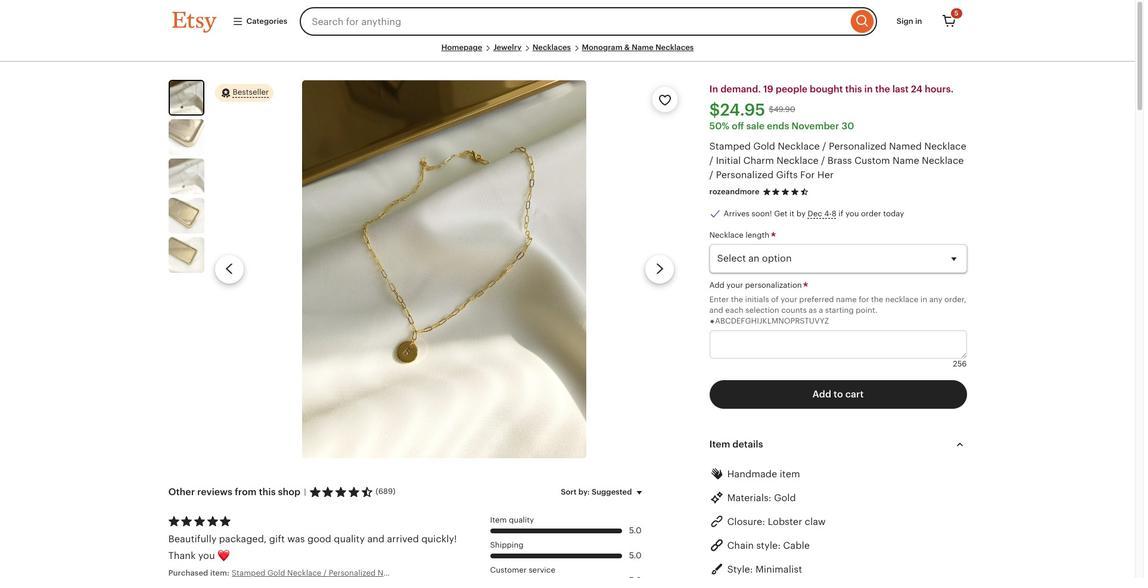 Task type: locate. For each thing, give the bounding box(es) containing it.
1 vertical spatial you
[[198, 550, 215, 561]]

0 vertical spatial gold
[[753, 141, 775, 152]]

arrives
[[724, 209, 750, 218]]

your up enter
[[727, 281, 743, 290]]

add inside button
[[813, 388, 832, 400]]

purchased
[[168, 568, 208, 577]]

personalization
[[745, 281, 802, 290]]

beautifully packaged, gift was good quality and arrived quickly! thank you ❤️
[[168, 533, 457, 561]]

0 horizontal spatial personalized
[[716, 169, 774, 181]]

1 horizontal spatial name
[[893, 155, 919, 166]]

style:
[[756, 540, 781, 551]]

item for item quality
[[490, 516, 507, 525]]

0 vertical spatial this
[[845, 83, 862, 95]]

by:
[[579, 488, 590, 497]]

0 vertical spatial in
[[915, 17, 922, 26]]

add up enter
[[710, 281, 725, 290]]

of
[[771, 295, 779, 304]]

1 vertical spatial 5.0
[[629, 551, 642, 560]]

2 vertical spatial in
[[921, 295, 927, 304]]

name
[[632, 43, 654, 52], [893, 155, 919, 166]]

0 vertical spatial you
[[846, 209, 859, 218]]

length
[[746, 231, 770, 239]]

necklaces link
[[533, 43, 571, 52]]

1 horizontal spatial quality
[[509, 516, 534, 525]]

1 horizontal spatial necklaces
[[656, 43, 694, 52]]

$24.95 $49.90
[[710, 100, 796, 119]]

&
[[624, 43, 630, 52]]

30
[[842, 120, 854, 132]]

rozeandmore
[[710, 187, 760, 196]]

bought
[[810, 83, 843, 95]]

1 vertical spatial this
[[259, 486, 276, 498]]

0 horizontal spatial add
[[710, 281, 725, 290]]

0 vertical spatial 5.0
[[629, 526, 642, 535]]

and inside beautifully packaged, gift was good quality and arrived quickly! thank you ❤️
[[367, 533, 385, 545]]

each
[[726, 306, 744, 315]]

customer service
[[490, 566, 555, 575]]

the right for
[[871, 295, 883, 304]]

stamped gold necklace / personalized named necklace / initial image 3 image
[[168, 159, 204, 194]]

you left ❤️
[[198, 550, 215, 561]]

quality inside beautifully packaged, gift was good quality and arrived quickly! thank you ❤️
[[334, 533, 365, 545]]

cart
[[846, 388, 864, 400]]

quality
[[509, 516, 534, 525], [334, 533, 365, 545]]

counts
[[781, 306, 807, 315]]

0 horizontal spatial this
[[259, 486, 276, 498]]

0 horizontal spatial necklaces
[[533, 43, 571, 52]]

materials:
[[727, 492, 772, 503]]

0 vertical spatial and
[[710, 306, 723, 315]]

1 5.0 from the top
[[629, 526, 642, 535]]

you right if
[[846, 209, 859, 218]]

add for add to cart
[[813, 388, 832, 400]]

1 vertical spatial quality
[[334, 533, 365, 545]]

order
[[861, 209, 881, 218]]

1 horizontal spatial you
[[846, 209, 859, 218]]

0 horizontal spatial and
[[367, 533, 385, 545]]

1 horizontal spatial your
[[781, 295, 797, 304]]

your up counts
[[781, 295, 797, 304]]

quality up shipping
[[509, 516, 534, 525]]

in left last
[[865, 83, 873, 95]]

1 vertical spatial add
[[813, 388, 832, 400]]

1 vertical spatial name
[[893, 155, 919, 166]]

name inside stamped gold necklace / personalized named necklace / initial charm necklace / brass custom name necklace / personalized gifts for her
[[893, 155, 919, 166]]

necklaces
[[533, 43, 571, 52], [656, 43, 694, 52]]

menu bar containing homepage
[[172, 43, 963, 62]]

gifts
[[776, 169, 798, 181]]

stamped gold necklace / personalized named necklace / initial image 4 image
[[168, 198, 204, 234]]

the
[[875, 83, 890, 95], [731, 295, 743, 304], [871, 295, 883, 304]]

soon! get
[[752, 209, 788, 218]]

dec
[[808, 209, 822, 218]]

demand.
[[721, 83, 761, 95]]

necklaces right the &
[[656, 43, 694, 52]]

quickly!
[[421, 533, 457, 545]]

gold up lobster
[[774, 492, 796, 503]]

item
[[780, 468, 800, 480]]

gold inside stamped gold necklace / personalized named necklace / initial charm necklace / brass custom name necklace / personalized gifts for her
[[753, 141, 775, 152]]

8
[[832, 209, 837, 218]]

0 horizontal spatial you
[[198, 550, 215, 561]]

thank
[[168, 550, 196, 561]]

and
[[710, 306, 723, 315], [367, 533, 385, 545]]

and down enter
[[710, 306, 723, 315]]

item quality
[[490, 516, 534, 525]]

personalized
[[829, 141, 887, 152], [716, 169, 774, 181]]

5.0 for item quality
[[629, 526, 642, 535]]

1 vertical spatial personalized
[[716, 169, 774, 181]]

you inside beautifully packaged, gift was good quality and arrived quickly! thank you ❤️
[[198, 550, 215, 561]]

add for add your personalization
[[710, 281, 725, 290]]

handmade item
[[727, 468, 800, 480]]

/ down november
[[823, 141, 826, 152]]

jewelry
[[493, 43, 522, 52]]

1 vertical spatial and
[[367, 533, 385, 545]]

categories button
[[223, 11, 296, 32]]

necklaces down search for anything text box
[[533, 43, 571, 52]]

item left details
[[710, 439, 730, 450]]

1 horizontal spatial and
[[710, 306, 723, 315]]

charm
[[744, 155, 774, 166]]

this right from at the left
[[259, 486, 276, 498]]

/ up rozeandmore
[[710, 169, 713, 181]]

0 vertical spatial your
[[727, 281, 743, 290]]

add your personalization
[[710, 281, 804, 290]]

1 necklaces from the left
[[533, 43, 571, 52]]

in right the sign
[[915, 17, 922, 26]]

item up shipping
[[490, 516, 507, 525]]

you
[[846, 209, 859, 218], [198, 550, 215, 561]]

item:
[[210, 568, 230, 577]]

/ up the her
[[821, 155, 825, 166]]

handmade
[[727, 468, 777, 480]]

sign in button
[[888, 11, 931, 32]]

initial
[[716, 155, 741, 166]]

1 horizontal spatial add
[[813, 388, 832, 400]]

for
[[800, 169, 815, 181]]

personalized up custom
[[829, 141, 887, 152]]

item inside "item details" dropdown button
[[710, 439, 730, 450]]

necklace
[[778, 141, 820, 152], [924, 141, 967, 152], [777, 155, 819, 166], [922, 155, 964, 166], [710, 231, 744, 239]]

gold up charm
[[753, 141, 775, 152]]

stamped gold necklace / personalized named necklace / initial image 2 image
[[168, 119, 204, 155]]

in left any
[[921, 295, 927, 304]]

None search field
[[300, 7, 877, 36]]

in
[[915, 17, 922, 26], [865, 83, 873, 95], [921, 295, 927, 304]]

0 vertical spatial add
[[710, 281, 725, 290]]

item details
[[710, 439, 763, 450]]

add to cart button
[[710, 380, 967, 409]]

1 vertical spatial gold
[[774, 492, 796, 503]]

0 horizontal spatial item
[[490, 516, 507, 525]]

0 horizontal spatial stamped gold necklace / personalized named necklace / initial image 1 image
[[170, 81, 203, 114]]

shipping
[[490, 541, 524, 550]]

add to cart
[[813, 388, 864, 400]]

the left last
[[875, 83, 890, 95]]

categories
[[246, 17, 287, 26]]

add left to
[[813, 388, 832, 400]]

0 vertical spatial item
[[710, 439, 730, 450]]

1 horizontal spatial stamped gold necklace / personalized named necklace / initial image 1 image
[[302, 80, 586, 458]]

stamped gold necklace / personalized named necklace / initial image 1 image
[[302, 80, 586, 458], [170, 81, 203, 114]]

ends
[[767, 120, 789, 132]]

menu bar
[[172, 43, 963, 62]]

customer
[[490, 566, 527, 575]]

1 vertical spatial your
[[781, 295, 797, 304]]

quality right 'good'
[[334, 533, 365, 545]]

this right "bought"
[[845, 83, 862, 95]]

/
[[823, 141, 826, 152], [710, 155, 713, 166], [821, 155, 825, 166], [710, 169, 713, 181]]

monogram
[[582, 43, 623, 52]]

your
[[727, 281, 743, 290], [781, 295, 797, 304]]

0 vertical spatial name
[[632, 43, 654, 52]]

personalized up rozeandmore link on the right
[[716, 169, 774, 181]]

gift
[[269, 533, 285, 545]]

0 horizontal spatial quality
[[334, 533, 365, 545]]

2 5.0 from the top
[[629, 551, 642, 560]]

gold
[[753, 141, 775, 152], [774, 492, 796, 503]]

1 horizontal spatial item
[[710, 439, 730, 450]]

1 vertical spatial item
[[490, 516, 507, 525]]

gold for stamped
[[753, 141, 775, 152]]

people
[[776, 83, 808, 95]]

homepage link
[[441, 43, 482, 52]]

2 necklaces from the left
[[656, 43, 694, 52]]

and left arrived on the bottom left of the page
[[367, 533, 385, 545]]

cable
[[783, 540, 810, 551]]

preferred
[[799, 295, 834, 304]]

1 horizontal spatial personalized
[[829, 141, 887, 152]]

jewelry link
[[493, 43, 522, 52]]

chain
[[727, 540, 754, 551]]

name right the &
[[632, 43, 654, 52]]

banner
[[150, 0, 985, 43]]

name down named
[[893, 155, 919, 166]]



Task type: vqa. For each thing, say whether or not it's contained in the screenshot.
AND inside the Beautifully packaged, gift was good quality and arrived quickly! Thank you ❤️
yes



Task type: describe. For each thing, give the bounding box(es) containing it.
5.0 for shipping
[[629, 551, 642, 560]]

homepage
[[441, 43, 482, 52]]

5 link
[[935, 7, 963, 36]]

sign in
[[897, 17, 922, 26]]

1 vertical spatial in
[[865, 83, 873, 95]]

in inside enter the initials of your preferred name for the necklace in any order, and each selection counts as a starting point. ◆abcdefghijklmnoprstuvyz
[[921, 295, 927, 304]]

stamped gold necklace / personalized named necklace / initial image 5 image
[[168, 237, 204, 273]]

selection
[[746, 306, 779, 315]]

sort by: suggested button
[[552, 480, 655, 505]]

initials
[[745, 295, 769, 304]]

4-
[[824, 209, 832, 218]]

banner containing categories
[[150, 0, 985, 43]]

0 vertical spatial personalized
[[829, 141, 887, 152]]

monogram & name necklaces
[[582, 43, 694, 52]]

purchased item:
[[168, 568, 232, 577]]

service
[[529, 566, 555, 575]]

last
[[893, 83, 909, 95]]

the up each
[[731, 295, 743, 304]]

it
[[790, 209, 795, 218]]

in inside sign in button
[[915, 17, 922, 26]]

◆abcdefghijklmnoprstuvyz
[[710, 316, 829, 325]]

from
[[235, 486, 257, 498]]

arrives soon! get it by dec 4-8 if you order today
[[724, 209, 904, 218]]

1 horizontal spatial this
[[845, 83, 862, 95]]

named
[[889, 141, 922, 152]]

sale
[[747, 120, 765, 132]]

sign
[[897, 17, 914, 26]]

closure: lobster claw
[[727, 516, 826, 527]]

your inside enter the initials of your preferred name for the necklace in any order, and each selection counts as a starting point. ◆abcdefghijklmnoprstuvyz
[[781, 295, 797, 304]]

other
[[168, 486, 195, 498]]

off
[[732, 120, 744, 132]]

by
[[797, 209, 806, 218]]

to
[[834, 388, 843, 400]]

none search field inside banner
[[300, 7, 877, 36]]

0 horizontal spatial name
[[632, 43, 654, 52]]

brass
[[828, 155, 852, 166]]

for
[[859, 295, 869, 304]]

24
[[911, 83, 923, 95]]

256
[[953, 359, 967, 368]]

was
[[287, 533, 305, 545]]

Add your personalization text field
[[710, 330, 967, 359]]

style:
[[727, 564, 753, 575]]

sort by: suggested
[[561, 488, 632, 497]]

order,
[[945, 295, 967, 304]]

if
[[839, 209, 844, 218]]

0 horizontal spatial your
[[727, 281, 743, 290]]

in
[[710, 83, 718, 95]]

necklace length
[[710, 231, 772, 239]]

other reviews from this shop
[[168, 486, 301, 498]]

custom
[[855, 155, 890, 166]]

gold for materials:
[[774, 492, 796, 503]]

|
[[304, 488, 306, 497]]

suggested
[[592, 488, 632, 497]]

necklace
[[885, 295, 919, 304]]

bestseller
[[233, 88, 269, 97]]

reviews
[[197, 486, 232, 498]]

0 vertical spatial quality
[[509, 516, 534, 525]]

Search for anything text field
[[300, 7, 848, 36]]

$24.95
[[710, 100, 765, 119]]

name
[[836, 295, 857, 304]]

monogram & name necklaces link
[[582, 43, 694, 52]]

rozeandmore link
[[710, 187, 760, 196]]

in demand. 19 people bought this in the last 24 hours.
[[710, 83, 954, 95]]

details
[[733, 439, 763, 450]]

/ left initial
[[710, 155, 713, 166]]

❤️
[[217, 550, 229, 561]]

(689)
[[376, 487, 395, 496]]

a
[[819, 306, 823, 315]]

stamped
[[710, 141, 751, 152]]

materials: gold
[[727, 492, 796, 503]]

as
[[809, 306, 817, 315]]

minimalist
[[756, 564, 802, 575]]

bestseller button
[[215, 83, 274, 103]]

item for item details
[[710, 439, 730, 450]]

starting
[[825, 306, 854, 315]]

point.
[[856, 306, 878, 315]]

hours.
[[925, 83, 954, 95]]

arrived
[[387, 533, 419, 545]]

19
[[763, 83, 774, 95]]

chain style: cable
[[727, 540, 810, 551]]

and inside enter the initials of your preferred name for the necklace in any order, and each selection counts as a starting point. ◆abcdefghijklmnoprstuvyz
[[710, 306, 723, 315]]

5
[[955, 10, 959, 17]]

stamped gold necklace / personalized named necklace / initial charm necklace / brass custom name necklace / personalized gifts for her
[[710, 141, 967, 181]]

closure:
[[727, 516, 765, 527]]

good
[[307, 533, 331, 545]]

enter
[[710, 295, 729, 304]]

style: minimalist
[[727, 564, 802, 575]]



